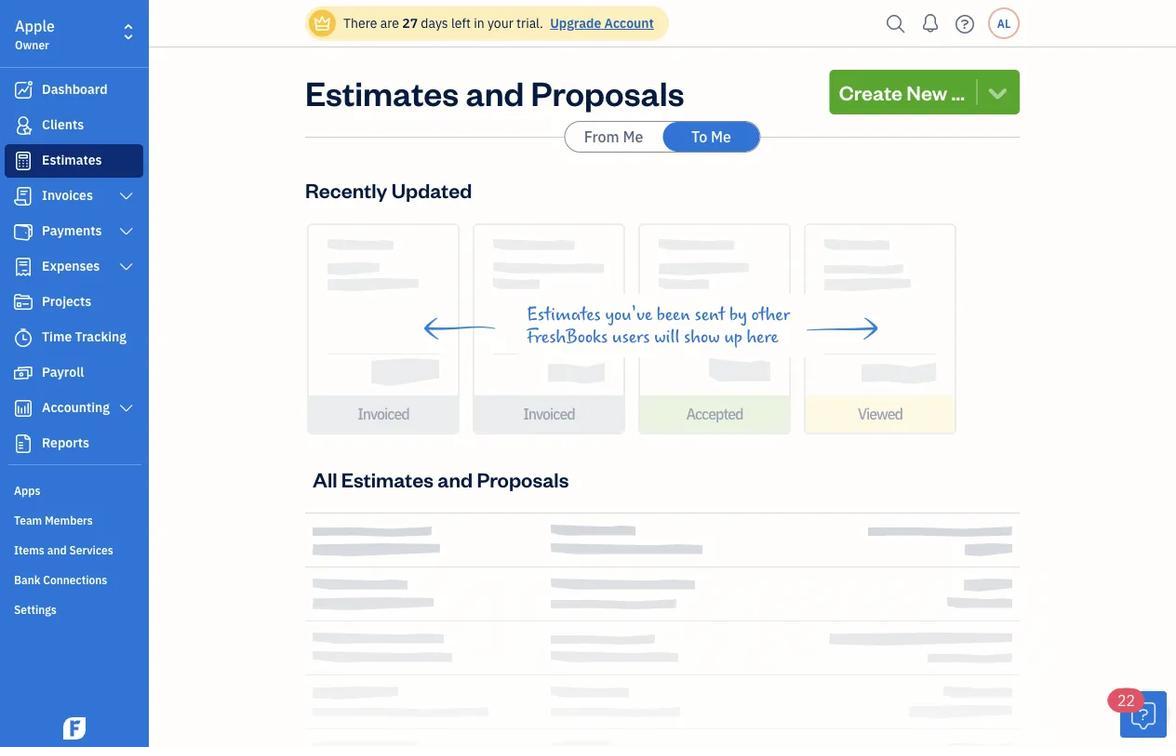 Task type: locate. For each thing, give the bounding box(es) containing it.
clients link
[[5, 109, 143, 142]]

apple
[[15, 16, 55, 36]]

estimates inside main element
[[42, 151, 102, 168]]

create new …
[[839, 79, 965, 105]]

1 vertical spatial chevron large down image
[[118, 401, 135, 416]]

0 vertical spatial chevron large down image
[[118, 260, 135, 275]]

and for proposals
[[466, 70, 524, 114]]

projects link
[[5, 286, 143, 319]]

client image
[[12, 116, 34, 135]]

0 horizontal spatial invoiced
[[358, 404, 409, 424]]

chevron large down image inside expenses link
[[118, 260, 135, 275]]

estimates link
[[5, 144, 143, 178]]

chevron large down image right invoices
[[118, 189, 135, 204]]

to me link
[[663, 122, 760, 152]]

there are 27 days left in your trial. upgrade account
[[344, 14, 654, 32]]

1 chevron large down image from the top
[[118, 189, 135, 204]]

create
[[839, 79, 903, 105]]

bank
[[14, 573, 40, 587]]

invoices link
[[5, 180, 143, 213]]

chevron large down image right the payments
[[118, 224, 135, 239]]

upgrade account link
[[547, 14, 654, 32]]

connections
[[43, 573, 107, 587]]

invoiced up all estimates and proposals
[[358, 404, 409, 424]]

estimates down clients link
[[42, 151, 102, 168]]

and for services
[[47, 543, 67, 558]]

…
[[952, 79, 965, 105]]

0 vertical spatial and
[[466, 70, 524, 114]]

and inside main element
[[47, 543, 67, 558]]

chevron large down image for expenses
[[118, 260, 135, 275]]

reports link
[[5, 427, 143, 461]]

items and services link
[[5, 535, 143, 563]]

1 vertical spatial and
[[438, 466, 473, 492]]

payroll
[[42, 364, 84, 381]]

me inside from me link
[[623, 127, 644, 147]]

1 chevron large down image from the top
[[118, 260, 135, 275]]

apple owner
[[15, 16, 55, 52]]

1 horizontal spatial invoiced
[[523, 404, 575, 424]]

proposals
[[531, 70, 685, 114], [477, 466, 569, 492]]

time tracking
[[42, 328, 127, 345]]

time tracking link
[[5, 321, 143, 355]]

estimates up freshbooks
[[527, 304, 601, 325]]

payment image
[[12, 222, 34, 241]]

invoiced down freshbooks
[[523, 404, 575, 424]]

your
[[488, 14, 514, 32]]

2 chevron large down image from the top
[[118, 401, 135, 416]]

0 horizontal spatial me
[[623, 127, 644, 147]]

2 vertical spatial and
[[47, 543, 67, 558]]

estimates
[[305, 70, 459, 114], [42, 151, 102, 168], [527, 304, 601, 325], [342, 466, 434, 492]]

account
[[605, 14, 654, 32]]

invoiced
[[358, 404, 409, 424], [523, 404, 575, 424]]

estimates for estimates you've been sent by other freshbooks users will show up here
[[527, 304, 601, 325]]

estimates you've been sent by other freshbooks users will show up here
[[527, 304, 790, 347]]

dashboard image
[[12, 81, 34, 100]]

accepted
[[686, 404, 743, 424]]

expenses
[[42, 257, 100, 275]]

me inside to me link
[[711, 127, 732, 147]]

projects
[[42, 293, 91, 310]]

recently updated
[[305, 176, 472, 203]]

crown image
[[313, 13, 332, 33]]

chevron large down image
[[118, 189, 135, 204], [118, 224, 135, 239]]

dashboard link
[[5, 74, 143, 107]]

1 invoiced from the left
[[358, 404, 409, 424]]

accounting link
[[5, 392, 143, 425]]

invoices
[[42, 187, 93, 204]]

1 horizontal spatial me
[[711, 127, 732, 147]]

0 vertical spatial chevron large down image
[[118, 189, 135, 204]]

create new … button
[[830, 70, 1020, 115]]

up
[[725, 327, 743, 347]]

estimates down are
[[305, 70, 459, 114]]

estimates inside estimates you've been sent by other freshbooks users will show up here
[[527, 304, 601, 325]]

users
[[612, 327, 650, 347]]

and
[[466, 70, 524, 114], [438, 466, 473, 492], [47, 543, 67, 558]]

apps
[[14, 483, 40, 498]]

me right to on the top of the page
[[711, 127, 732, 147]]

show
[[684, 327, 720, 347]]

chart image
[[12, 399, 34, 418]]

chevron large down image right accounting
[[118, 401, 135, 416]]

to me
[[692, 127, 732, 147]]

2 chevron large down image from the top
[[118, 224, 135, 239]]

will
[[655, 327, 680, 347]]

chevron large down image
[[118, 260, 135, 275], [118, 401, 135, 416]]

all estimates and proposals
[[313, 466, 569, 492]]

2 me from the left
[[711, 127, 732, 147]]

1 vertical spatial chevron large down image
[[118, 224, 135, 239]]

1 me from the left
[[623, 127, 644, 147]]

you've
[[606, 304, 653, 325]]

team members
[[14, 513, 93, 528]]

chevron large down image inside accounting 'link'
[[118, 401, 135, 416]]

me right the from
[[623, 127, 644, 147]]

dashboard
[[42, 81, 108, 98]]

me
[[623, 127, 644, 147], [711, 127, 732, 147]]

al button
[[989, 7, 1020, 39]]

chevron large down image for payments
[[118, 224, 135, 239]]

payments
[[42, 222, 102, 239]]

chevron large down image right expenses
[[118, 260, 135, 275]]

upgrade
[[550, 14, 602, 32]]

settings link
[[5, 595, 143, 623]]



Task type: vqa. For each thing, say whether or not it's contained in the screenshot.
Payments link
yes



Task type: describe. For each thing, give the bounding box(es) containing it.
sent
[[695, 304, 725, 325]]

been
[[657, 304, 691, 325]]

chevrondown image
[[985, 79, 1011, 105]]

clients
[[42, 116, 84, 133]]

freshbooks image
[[60, 718, 89, 740]]

payroll link
[[5, 357, 143, 390]]

resource center badge image
[[1121, 692, 1167, 738]]

tracking
[[75, 328, 127, 345]]

recently
[[305, 176, 388, 203]]

from
[[584, 127, 620, 147]]

bank connections
[[14, 573, 107, 587]]

freshbooks
[[527, 327, 608, 347]]

services
[[69, 543, 113, 558]]

viewed
[[858, 404, 903, 424]]

in
[[474, 14, 485, 32]]

al
[[998, 16, 1011, 31]]

chevron large down image for invoices
[[118, 189, 135, 204]]

time
[[42, 328, 72, 345]]

reports
[[42, 434, 89, 452]]

money image
[[12, 364, 34, 383]]

expenses link
[[5, 250, 143, 284]]

updated
[[392, 176, 472, 203]]

settings
[[14, 602, 57, 617]]

other
[[752, 304, 790, 325]]

there
[[344, 14, 377, 32]]

estimates for estimates and proposals
[[305, 70, 459, 114]]

1 vertical spatial proposals
[[477, 466, 569, 492]]

expense image
[[12, 258, 34, 276]]

payments link
[[5, 215, 143, 249]]

left
[[451, 14, 471, 32]]

main element
[[0, 0, 195, 748]]

items and services
[[14, 543, 113, 558]]

22 button
[[1109, 689, 1167, 738]]

estimates for estimates
[[42, 151, 102, 168]]

go to help image
[[950, 10, 980, 38]]

22
[[1118, 691, 1136, 711]]

invoice image
[[12, 187, 34, 206]]

me for from me
[[623, 127, 644, 147]]

2 invoiced from the left
[[523, 404, 575, 424]]

all
[[313, 466, 337, 492]]

bank connections link
[[5, 565, 143, 593]]

search image
[[882, 10, 911, 38]]

to
[[692, 127, 708, 147]]

estimates right all
[[342, 466, 434, 492]]

new
[[907, 79, 948, 105]]

estimate image
[[12, 152, 34, 170]]

days
[[421, 14, 448, 32]]

team members link
[[5, 505, 143, 533]]

27
[[402, 14, 418, 32]]

project image
[[12, 293, 34, 312]]

trial.
[[517, 14, 544, 32]]

notifications image
[[916, 5, 946, 42]]

0 vertical spatial proposals
[[531, 70, 685, 114]]

owner
[[15, 37, 49, 52]]

team
[[14, 513, 42, 528]]

by
[[730, 304, 747, 325]]

report image
[[12, 435, 34, 453]]

timer image
[[12, 329, 34, 347]]

are
[[380, 14, 399, 32]]

from me link
[[566, 122, 662, 152]]

apps link
[[5, 476, 143, 504]]

here
[[747, 327, 779, 347]]

from me
[[584, 127, 644, 147]]

members
[[45, 513, 93, 528]]

chevron large down image for accounting
[[118, 401, 135, 416]]

accounting
[[42, 399, 110, 416]]

estimates and proposals
[[305, 70, 685, 114]]

me for to me
[[711, 127, 732, 147]]

items
[[14, 543, 45, 558]]



